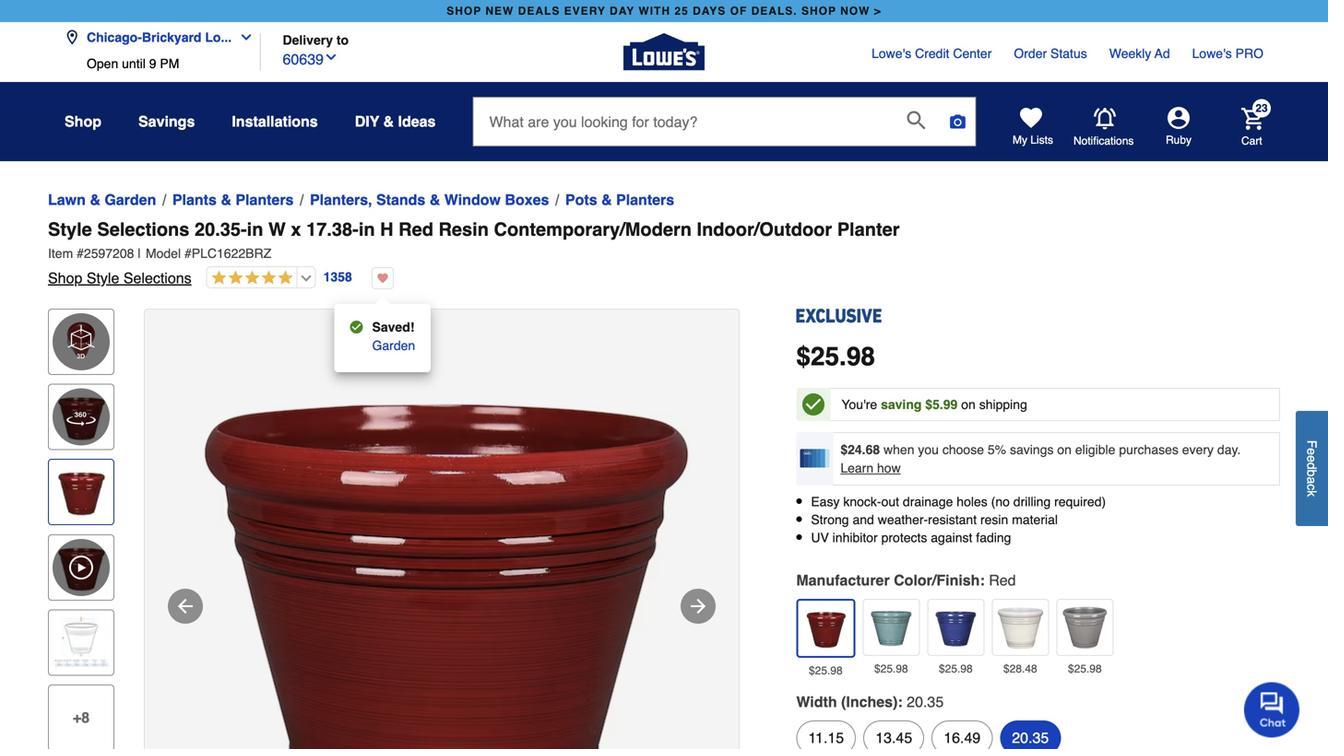 Task type: vqa. For each thing, say whether or not it's contained in the screenshot.
CONNECTED
no



Task type: describe. For each thing, give the bounding box(es) containing it.
item number 2 5 9 7 2 0 8 and model number p l c 1 6 2 2 b r z element
[[48, 244, 1280, 263]]

60639 button
[[283, 47, 339, 71]]

to
[[337, 33, 349, 48]]

diy & ideas button
[[355, 105, 436, 138]]

cart
[[1242, 134, 1262, 147]]

planters for pots & planters
[[616, 191, 674, 208]]

ideas
[[398, 113, 436, 130]]

deals
[[518, 5, 560, 18]]

knock-
[[843, 495, 881, 510]]

chevron down image inside 60639 "button"
[[324, 50, 339, 65]]

shop for shop style selections
[[48, 270, 82, 287]]

98
[[847, 342, 875, 372]]

holes
[[957, 495, 988, 510]]

+8
[[73, 710, 90, 727]]

plants
[[172, 191, 217, 208]]

$25.98 for red 'image'
[[809, 665, 843, 678]]

style inside style selections 20.35-in w x 17.38-in h red resin contemporary/modern indoor/outdoor planter item # 2597208 | model # plc1622brz
[[48, 219, 92, 240]]

how
[[877, 461, 901, 476]]

: for manufacturer color/finish
[[980, 572, 985, 589]]

$24.68 when you choose 5% savings on eligible purchases every day. learn how
[[841, 443, 1241, 476]]

lo...
[[205, 30, 232, 45]]

resin
[[439, 219, 489, 240]]

window
[[444, 191, 501, 208]]

x
[[291, 219, 301, 240]]

of
[[730, 5, 747, 18]]

uv
[[811, 531, 829, 546]]

resistant
[[928, 513, 977, 528]]

easy
[[811, 495, 840, 510]]

every
[[564, 5, 606, 18]]

pm
[[160, 56, 179, 71]]

width (inches) : 20.35
[[796, 694, 944, 711]]

shop style selections
[[48, 270, 192, 287]]

you're
[[842, 398, 877, 412]]

Search Query text field
[[474, 98, 892, 146]]

& for pots
[[601, 191, 612, 208]]

learn how button
[[841, 459, 901, 478]]

diy & ideas
[[355, 113, 436, 130]]

0 horizontal spatial garden
[[105, 191, 156, 208]]

0 horizontal spatial 25
[[675, 5, 689, 18]]

shop for shop
[[65, 113, 101, 130]]

16.49
[[944, 730, 981, 747]]

choose
[[943, 443, 984, 458]]

1 e from the top
[[1305, 448, 1320, 456]]

lowe's home improvement lists image
[[1020, 107, 1042, 129]]

style selections  #plc1622brz - thumbnail image
[[53, 464, 110, 521]]

saved! garden
[[372, 320, 415, 353]]

lowe's credit center link
[[872, 44, 992, 63]]

17.38-
[[306, 219, 359, 240]]

arrow left image
[[174, 596, 196, 618]]

manufacturer color/finish : red
[[796, 572, 1016, 589]]

w
[[268, 219, 286, 240]]

now
[[840, 5, 870, 18]]

lawn
[[48, 191, 86, 208]]

my lists link
[[1013, 107, 1053, 148]]

1 horizontal spatial 25
[[811, 342, 839, 372]]

1 in from the left
[[247, 219, 263, 240]]

spa blue image
[[867, 604, 915, 652]]

you're saving $5.99 on shipping
[[842, 398, 1027, 412]]

& for diy
[[383, 113, 394, 130]]

2 # from the left
[[184, 246, 192, 261]]

lawn & garden
[[48, 191, 156, 208]]

lowe's pro
[[1192, 46, 1264, 61]]

2597208
[[84, 246, 134, 261]]

style selections  #plc1622brz image
[[145, 310, 739, 750]]

manufacturer
[[796, 572, 890, 589]]

arrow right image
[[687, 596, 709, 618]]

saving
[[881, 398, 922, 412]]

: for width (inches)
[[898, 694, 903, 711]]

lowe's for lowe's pro
[[1192, 46, 1232, 61]]

shop new deals every day with 25 days of deals. shop now >
[[447, 5, 882, 18]]

1 vertical spatial selections
[[123, 270, 192, 287]]

$ 25 . 98
[[796, 342, 875, 372]]

my lists
[[1013, 134, 1053, 147]]

planters for plants & planters
[[236, 191, 294, 208]]

heart filled image
[[372, 268, 394, 290]]

pots & planters
[[565, 191, 674, 208]]

13.45
[[876, 730, 912, 747]]

k
[[1305, 491, 1320, 497]]

shop button
[[65, 105, 101, 138]]

>
[[874, 5, 882, 18]]

drilling
[[1014, 495, 1051, 510]]

required)
[[1054, 495, 1106, 510]]

.
[[839, 342, 847, 372]]

0 vertical spatial 20.35
[[907, 694, 944, 711]]

out
[[881, 495, 899, 510]]

inhibitor
[[833, 531, 878, 546]]

status
[[1051, 46, 1087, 61]]

1358
[[323, 270, 352, 285]]

2 shop from the left
[[802, 5, 837, 18]]

chicago-brickyard lo...
[[87, 30, 232, 45]]

gray image
[[1061, 604, 1109, 652]]

you
[[918, 443, 939, 458]]

& for plants
[[221, 191, 231, 208]]

|
[[138, 246, 141, 261]]

weather-
[[878, 513, 928, 528]]

1 vertical spatial style
[[87, 270, 119, 287]]

lowe's pro link
[[1192, 44, 1264, 63]]

delivery to
[[283, 33, 349, 48]]

boxes
[[505, 191, 549, 208]]

chicago-brickyard lo... button
[[65, 19, 261, 56]]

lowe's home improvement cart image
[[1242, 108, 1264, 130]]

planters, stands & window boxes
[[310, 191, 549, 208]]

planters,
[[310, 191, 372, 208]]

$25.98 for spa blue image
[[874, 663, 908, 676]]

when
[[884, 443, 915, 458]]

(no
[[991, 495, 1010, 510]]

$24.68
[[841, 443, 880, 458]]

0 horizontal spatial on
[[961, 398, 976, 412]]

5%
[[988, 443, 1006, 458]]



Task type: locate. For each thing, give the bounding box(es) containing it.
$25.98 for blue image
[[939, 663, 973, 676]]

0 vertical spatial 25
[[675, 5, 689, 18]]

lists
[[1031, 134, 1053, 147]]

chat invite button image
[[1244, 682, 1301, 738]]

shop new deals every day with 25 days of deals. shop now > link
[[443, 0, 885, 22]]

20.35 up 13.45
[[907, 694, 944, 711]]

on
[[961, 398, 976, 412], [1057, 443, 1072, 458]]

item
[[48, 246, 73, 261]]

plants & planters
[[172, 191, 294, 208]]

1 horizontal spatial shop
[[802, 5, 837, 18]]

4.7 stars image
[[207, 270, 293, 287]]

(inches)
[[841, 694, 898, 711]]

20.35
[[907, 694, 944, 711], [1012, 730, 1049, 747]]

saved!
[[372, 320, 415, 335]]

& right pots
[[601, 191, 612, 208]]

planters up w
[[236, 191, 294, 208]]

1 vertical spatial red
[[989, 572, 1016, 589]]

1 vertical spatial 20.35
[[1012, 730, 1049, 747]]

weekly ad
[[1109, 46, 1170, 61]]

search image
[[907, 111, 926, 129]]

blue image
[[932, 604, 980, 652]]

#
[[77, 246, 84, 261], [184, 246, 192, 261]]

20.35-
[[195, 219, 247, 240]]

: down fading at right bottom
[[980, 572, 985, 589]]

color/finish
[[894, 572, 980, 589]]

check circle filled image for on shipping
[[802, 394, 825, 416]]

style selections  #plc1622brz - thumbnail2 image
[[53, 615, 110, 672]]

check circle filled image left 'you're' on the right bottom of page
[[802, 394, 825, 416]]

learn
[[841, 461, 874, 476]]

ruby
[[1166, 134, 1192, 147]]

1 horizontal spatial 20.35
[[1012, 730, 1049, 747]]

order status
[[1014, 46, 1087, 61]]

0 vertical spatial selections
[[97, 219, 189, 240]]

check circle filled image
[[350, 320, 363, 335], [802, 394, 825, 416]]

# right item
[[77, 246, 84, 261]]

20.35 right 16.49 on the bottom
[[1012, 730, 1049, 747]]

1 vertical spatial 25
[[811, 342, 839, 372]]

shop down item
[[48, 270, 82, 287]]

& up 20.35-
[[221, 191, 231, 208]]

$25.98 for gray image
[[1068, 663, 1102, 676]]

0 vertical spatial red
[[399, 219, 433, 240]]

& right lawn
[[90, 191, 100, 208]]

credit
[[915, 46, 950, 61]]

plc1622brz
[[192, 246, 271, 261]]

1 vertical spatial garden
[[372, 339, 415, 353]]

0 horizontal spatial 20.35
[[907, 694, 944, 711]]

on left eligible
[[1057, 443, 1072, 458]]

chevron down image down to
[[324, 50, 339, 65]]

shop
[[447, 5, 482, 18], [802, 5, 837, 18]]

1 horizontal spatial :
[[980, 572, 985, 589]]

& inside button
[[383, 113, 394, 130]]

& for lawn
[[90, 191, 100, 208]]

1 vertical spatial check circle filled image
[[802, 394, 825, 416]]

style down '2597208'
[[87, 270, 119, 287]]

0 vertical spatial style
[[48, 219, 92, 240]]

lowe's home improvement logo image
[[624, 12, 705, 93]]

0 horizontal spatial check circle filled image
[[350, 320, 363, 335]]

0 horizontal spatial #
[[77, 246, 84, 261]]

delivery
[[283, 33, 333, 48]]

lowe's left the credit
[[872, 46, 912, 61]]

planters
[[236, 191, 294, 208], [616, 191, 674, 208]]

open until 9 pm
[[87, 56, 179, 71]]

& right "diy"
[[383, 113, 394, 130]]

lowe's inside lowe's pro link
[[1192, 46, 1232, 61]]

pots
[[565, 191, 597, 208]]

garden down saved!
[[372, 339, 415, 353]]

: up 13.45
[[898, 694, 903, 711]]

& inside 'link'
[[601, 191, 612, 208]]

1 planters from the left
[[236, 191, 294, 208]]

0 horizontal spatial shop
[[447, 5, 482, 18]]

style up item
[[48, 219, 92, 240]]

1 horizontal spatial on
[[1057, 443, 1072, 458]]

style selections 20.35-in w x 17.38-in h red resin contemporary/modern indoor/outdoor planter item # 2597208 | model # plc1622brz
[[48, 219, 900, 261]]

with
[[639, 5, 671, 18]]

$25.98 up width (inches) : 20.35 on the bottom of page
[[874, 663, 908, 676]]

1 horizontal spatial lowe's
[[1192, 46, 1232, 61]]

# right model
[[184, 246, 192, 261]]

0 vertical spatial on
[[961, 398, 976, 412]]

2 e from the top
[[1305, 456, 1320, 463]]

23
[[1256, 102, 1268, 115]]

lowe's credit center
[[872, 46, 992, 61]]

0 horizontal spatial planters
[[236, 191, 294, 208]]

material
[[1012, 513, 1058, 528]]

days
[[693, 5, 726, 18]]

and
[[853, 513, 874, 528]]

open
[[87, 56, 118, 71]]

red down fading at right bottom
[[989, 572, 1016, 589]]

1 lowe's from the left
[[872, 46, 912, 61]]

0 horizontal spatial chevron down image
[[232, 30, 254, 45]]

$
[[796, 342, 811, 372]]

plants & planters link
[[172, 189, 294, 211]]

11.15
[[808, 730, 844, 747]]

selections down model
[[123, 270, 192, 287]]

0 horizontal spatial lowe's
[[872, 46, 912, 61]]

white image
[[997, 604, 1044, 652]]

chicago-
[[87, 30, 142, 45]]

& right the stands
[[430, 191, 440, 208]]

lowe's home improvement notification center image
[[1094, 108, 1116, 130]]

pro
[[1236, 46, 1264, 61]]

0 vertical spatial shop
[[65, 113, 101, 130]]

garden link
[[372, 335, 415, 357]]

selections inside style selections 20.35-in w x 17.38-in h red resin contemporary/modern indoor/outdoor planter item # 2597208 | model # plc1622brz
[[97, 219, 189, 240]]

chevron down image
[[232, 30, 254, 45], [324, 50, 339, 65]]

2 lowe's from the left
[[1192, 46, 1232, 61]]

in left 'h'
[[359, 219, 375, 240]]

0 vertical spatial chevron down image
[[232, 30, 254, 45]]

planters inside 'link'
[[616, 191, 674, 208]]

style
[[48, 219, 92, 240], [87, 270, 119, 287]]

a
[[1305, 477, 1320, 484]]

location image
[[65, 30, 79, 45]]

shipping
[[979, 398, 1027, 412]]

chevron down image left delivery
[[232, 30, 254, 45]]

0 vertical spatial :
[[980, 572, 985, 589]]

25 left 98
[[811, 342, 839, 372]]

&
[[383, 113, 394, 130], [90, 191, 100, 208], [221, 191, 231, 208], [430, 191, 440, 208], [601, 191, 612, 208]]

None search field
[[473, 97, 976, 161]]

my
[[1013, 134, 1028, 147]]

lowe's left pro
[[1192, 46, 1232, 61]]

indoor/outdoor
[[697, 219, 832, 240]]

1 vertical spatial on
[[1057, 443, 1072, 458]]

width
[[796, 694, 837, 711]]

e up b
[[1305, 456, 1320, 463]]

drainage
[[903, 495, 953, 510]]

stands
[[376, 191, 426, 208]]

$25.98 up width
[[809, 665, 843, 678]]

on inside $24.68 when you choose 5% savings on eligible purchases every day. learn how
[[1057, 443, 1072, 458]]

b
[[1305, 470, 1320, 477]]

camera image
[[949, 113, 967, 131]]

shop down open
[[65, 113, 101, 130]]

lowe's for lowe's credit center
[[872, 46, 912, 61]]

planter
[[837, 219, 900, 240]]

25 right "with"
[[675, 5, 689, 18]]

shop left new
[[447, 5, 482, 18]]

0 vertical spatial check circle filled image
[[350, 320, 363, 335]]

in left w
[[247, 219, 263, 240]]

red
[[399, 219, 433, 240], [989, 572, 1016, 589]]

planters, stands & window boxes link
[[310, 189, 549, 211]]

planters up item number 2 5 9 7 2 0 8 and model number p l c 1 6 2 2 b r z element
[[616, 191, 674, 208]]

contemporary/modern
[[494, 219, 692, 240]]

$25.98 down gray image
[[1068, 663, 1102, 676]]

0 horizontal spatial red
[[399, 219, 433, 240]]

1 # from the left
[[77, 246, 84, 261]]

2 in from the left
[[359, 219, 375, 240]]

garden up |
[[105, 191, 156, 208]]

fading
[[976, 531, 1011, 546]]

savings
[[1010, 443, 1054, 458]]

0 horizontal spatial in
[[247, 219, 263, 240]]

$25.98 down blue image
[[939, 663, 973, 676]]

9
[[149, 56, 156, 71]]

h
[[380, 219, 393, 240]]

$5.99
[[925, 398, 958, 412]]

1 vertical spatial :
[[898, 694, 903, 711]]

strong
[[811, 513, 849, 528]]

lowe's inside lowe's credit center link
[[872, 46, 912, 61]]

eligible
[[1075, 443, 1116, 458]]

ad
[[1155, 46, 1170, 61]]

1 horizontal spatial check circle filled image
[[802, 394, 825, 416]]

1 horizontal spatial chevron down image
[[324, 50, 339, 65]]

1 horizontal spatial planters
[[616, 191, 674, 208]]

lowe's
[[872, 46, 912, 61], [1192, 46, 1232, 61]]

day
[[610, 5, 635, 18]]

f e e d b a c k button
[[1296, 411, 1328, 527]]

e up d
[[1305, 448, 1320, 456]]

1 vertical spatial chevron down image
[[324, 50, 339, 65]]

model
[[146, 246, 181, 261]]

every
[[1182, 443, 1214, 458]]

red inside style selections 20.35-in w x 17.38-in h red resin contemporary/modern indoor/outdoor planter item # 2597208 | model # plc1622brz
[[399, 219, 433, 240]]

1 shop from the left
[[447, 5, 482, 18]]

1 horizontal spatial garden
[[372, 339, 415, 353]]

1 vertical spatial shop
[[48, 270, 82, 287]]

0 vertical spatial garden
[[105, 191, 156, 208]]

purchases
[[1119, 443, 1179, 458]]

1 horizontal spatial #
[[184, 246, 192, 261]]

selections up |
[[97, 219, 189, 240]]

check circle filled image for saved! garden
[[350, 320, 363, 335]]

2 planters from the left
[[616, 191, 674, 208]]

0 horizontal spatial :
[[898, 694, 903, 711]]

d
[[1305, 463, 1320, 470]]

+8 button
[[48, 685, 114, 750]]

shop left now
[[802, 5, 837, 18]]

red image
[[802, 605, 850, 653]]

on right $5.99
[[961, 398, 976, 412]]

1 horizontal spatial red
[[989, 572, 1016, 589]]

pots & planters link
[[565, 189, 674, 211]]

order
[[1014, 46, 1047, 61]]

$28.48
[[1004, 663, 1037, 676]]

check circle filled image left saved!
[[350, 320, 363, 335]]

red right 'h'
[[399, 219, 433, 240]]

60639
[[283, 51, 324, 68]]

1 horizontal spatial in
[[359, 219, 375, 240]]



